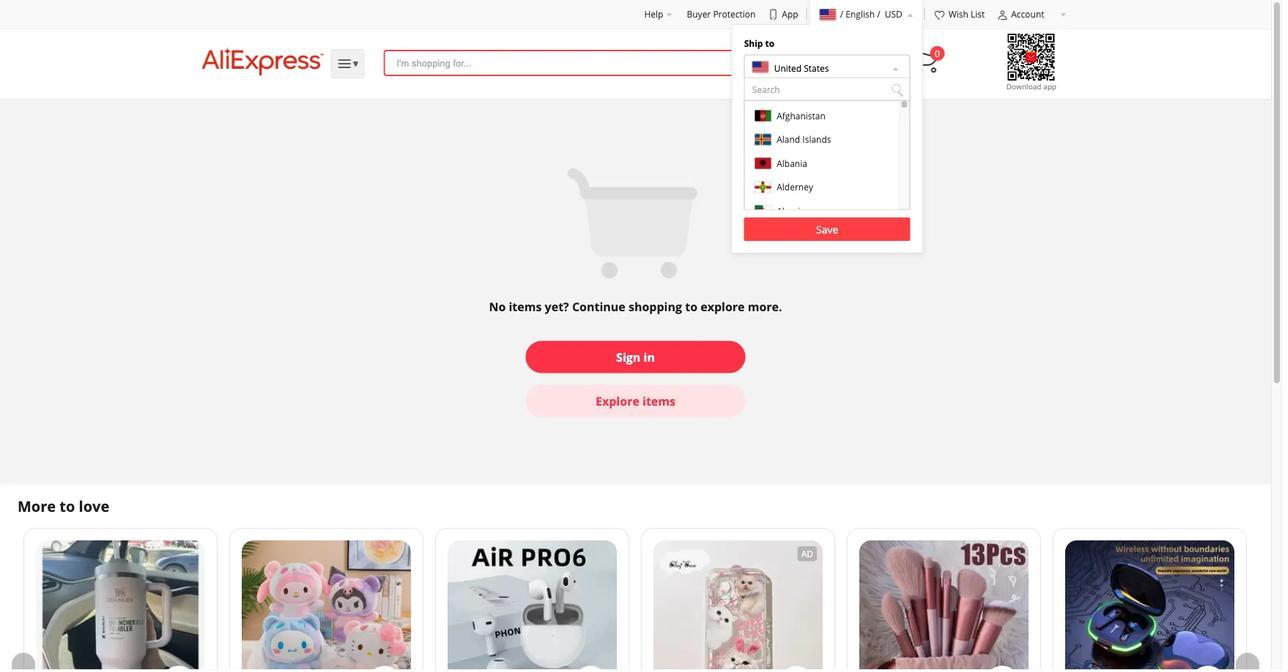 Task type: describe. For each thing, give the bounding box(es) containing it.
united
[[774, 62, 802, 74]]

app link
[[768, 8, 799, 21]]

1 vertical spatial usd
[[750, 188, 768, 200]]

explore items link
[[526, 385, 746, 417]]

ad link
[[641, 528, 835, 671]]

aland
[[777, 133, 800, 145]]

0
[[935, 47, 940, 59]]

0 vertical spatial usd
[[885, 8, 903, 20]]

more.
[[748, 299, 782, 315]]

alabama
[[752, 92, 788, 104]]

more to love
[[18, 497, 109, 517]]

continue
[[572, 299, 626, 315]]

sign
[[616, 349, 641, 365]]

protection
[[713, 8, 756, 20]]

algeria
[[777, 205, 805, 217]]

ship
[[744, 37, 763, 49]]

1 / from the left
[[840, 8, 844, 20]]

aland islands
[[777, 133, 831, 145]]

islands
[[802, 133, 831, 145]]

ship to
[[744, 37, 775, 49]]

love
[[79, 497, 109, 517]]

afghanistan
[[777, 109, 826, 121]]

items for no
[[509, 299, 542, 315]]

explore items
[[596, 393, 676, 409]]

shopping
[[629, 299, 682, 315]]

dollar
[[789, 188, 813, 200]]

states
[[804, 62, 829, 74]]

us
[[775, 188, 786, 200]]

in
[[644, 349, 655, 365]]

buyer protection
[[687, 8, 756, 20]]

wish
[[949, 8, 969, 20]]

buyer
[[687, 8, 711, 20]]

save
[[816, 222, 839, 236]]

I'm shopping for... text field
[[397, 51, 885, 75]]

to for more to love
[[60, 497, 75, 517]]

wish list
[[949, 8, 985, 20]]

(
[[770, 188, 773, 200]]



Task type: vqa. For each thing, say whether or not it's contained in the screenshot.
/
yes



Task type: locate. For each thing, give the bounding box(es) containing it.
items right explore
[[643, 393, 676, 409]]

/ english / usd
[[840, 8, 903, 20]]

usd
[[885, 8, 903, 20], [750, 188, 768, 200]]

united states
[[774, 62, 829, 74]]

size image
[[997, 9, 1009, 21]]

Search text field
[[744, 77, 911, 101]]

usd left '('
[[750, 188, 768, 200]]

alabama link
[[744, 85, 911, 110]]

0 horizontal spatial items
[[509, 299, 542, 315]]

united states link
[[744, 55, 911, 80]]

no items yet? continue shopping to explore more.
[[489, 299, 782, 315]]

/ right english
[[877, 8, 881, 20]]

currency
[[744, 164, 784, 176]]

items for explore
[[643, 393, 676, 409]]

0 horizontal spatial usd
[[750, 188, 768, 200]]

/
[[840, 8, 844, 20], [877, 8, 881, 20]]

1 horizontal spatial items
[[643, 393, 676, 409]]

help
[[645, 8, 664, 20]]

1 vertical spatial to
[[685, 299, 698, 315]]

yet?
[[545, 299, 569, 315]]

usd right english
[[885, 8, 903, 20]]

size image
[[934, 9, 946, 21]]

usd ( us dollar ) link
[[750, 182, 818, 206]]

items right 'no'
[[509, 299, 542, 315]]

download app image
[[988, 31, 1076, 92]]

ad
[[802, 548, 814, 560]]

items
[[509, 299, 542, 315], [643, 393, 676, 409]]

1 horizontal spatial usd
[[885, 8, 903, 20]]

language
[[744, 110, 787, 122]]

wish list link
[[934, 8, 985, 21]]

2 vertical spatial to
[[60, 497, 75, 517]]

albania
[[777, 157, 807, 169]]

to right ship
[[766, 37, 775, 49]]

to left explore
[[685, 299, 698, 315]]

1 horizontal spatial to
[[685, 299, 698, 315]]

usd ( us dollar )
[[750, 188, 818, 200]]

account
[[1012, 8, 1045, 20]]

to left love
[[60, 497, 75, 517]]

0 horizontal spatial to
[[60, 497, 75, 517]]

to for ship to
[[766, 37, 775, 49]]

0 vertical spatial to
[[766, 37, 775, 49]]

account link
[[997, 8, 1067, 21]]

save button
[[744, 218, 911, 241]]

0 vertical spatial items
[[509, 299, 542, 315]]

explore
[[701, 299, 745, 315]]

alderney
[[777, 181, 813, 193]]

list
[[971, 8, 985, 20]]

/ left english
[[840, 8, 844, 20]]

no
[[489, 299, 506, 315]]

0 horizontal spatial /
[[840, 8, 844, 20]]

buyer protection link
[[687, 8, 756, 20]]

)
[[816, 188, 818, 200]]

to
[[766, 37, 775, 49], [685, 299, 698, 315], [60, 497, 75, 517]]

0 link
[[914, 46, 945, 73]]

more
[[18, 497, 56, 517]]

explore
[[596, 393, 640, 409]]

sign in button
[[526, 341, 746, 373]]

english
[[846, 8, 875, 20]]

1 vertical spatial items
[[643, 393, 676, 409]]

app
[[782, 8, 799, 20]]

2 horizontal spatial to
[[766, 37, 775, 49]]

1 horizontal spatial /
[[877, 8, 881, 20]]

sign in
[[616, 349, 655, 365]]

2 / from the left
[[877, 8, 881, 20]]



